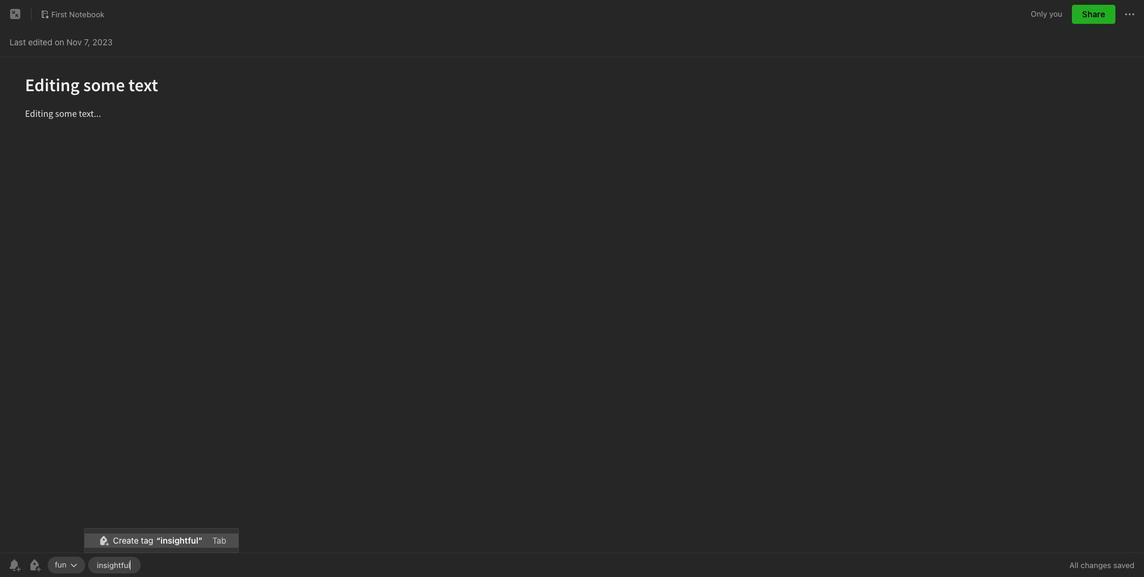 Task type: locate. For each thing, give the bounding box(es) containing it.
you
[[1050, 9, 1063, 19]]

all
[[1070, 560, 1079, 570]]

Add tag field
[[96, 560, 133, 571]]

create tag
[[113, 535, 153, 545]]

saved
[[1114, 560, 1135, 570]]

first notebook button
[[36, 6, 109, 23]]

fun
[[55, 560, 67, 569]]

only
[[1031, 9, 1048, 19]]

tag
[[141, 535, 153, 545]]

more actions image
[[1123, 7, 1137, 21]]

insightful
[[161, 535, 198, 545]]

7,
[[84, 37, 90, 47]]

add tag image
[[27, 558, 42, 572]]

add a reminder image
[[7, 558, 21, 572]]

fun button
[[48, 557, 85, 573]]

nov
[[67, 37, 82, 47]]

fun Tag actions field
[[67, 561, 78, 570]]

changes
[[1081, 560, 1112, 570]]

2023
[[92, 37, 113, 47]]

More actions field
[[1123, 5, 1137, 24]]

last edited on nov 7, 2023
[[10, 37, 113, 47]]

first
[[51, 9, 67, 19]]

share button
[[1072, 5, 1116, 24]]

share
[[1083, 9, 1106, 19]]

notebook
[[69, 9, 105, 19]]

last
[[10, 37, 26, 47]]



Task type: describe. For each thing, give the bounding box(es) containing it.
only you
[[1031, 9, 1063, 19]]

edited
[[28, 37, 52, 47]]

first notebook
[[51, 9, 105, 19]]

on
[[55, 37, 64, 47]]

note window element
[[0, 0, 1145, 577]]

all changes saved
[[1070, 560, 1135, 570]]

tab
[[212, 535, 226, 545]]

collapse note image
[[8, 7, 23, 21]]

Note Editor text field
[[0, 57, 1145, 553]]

create
[[113, 535, 139, 545]]



Task type: vqa. For each thing, say whether or not it's contained in the screenshot.
search field within MAIN element
no



